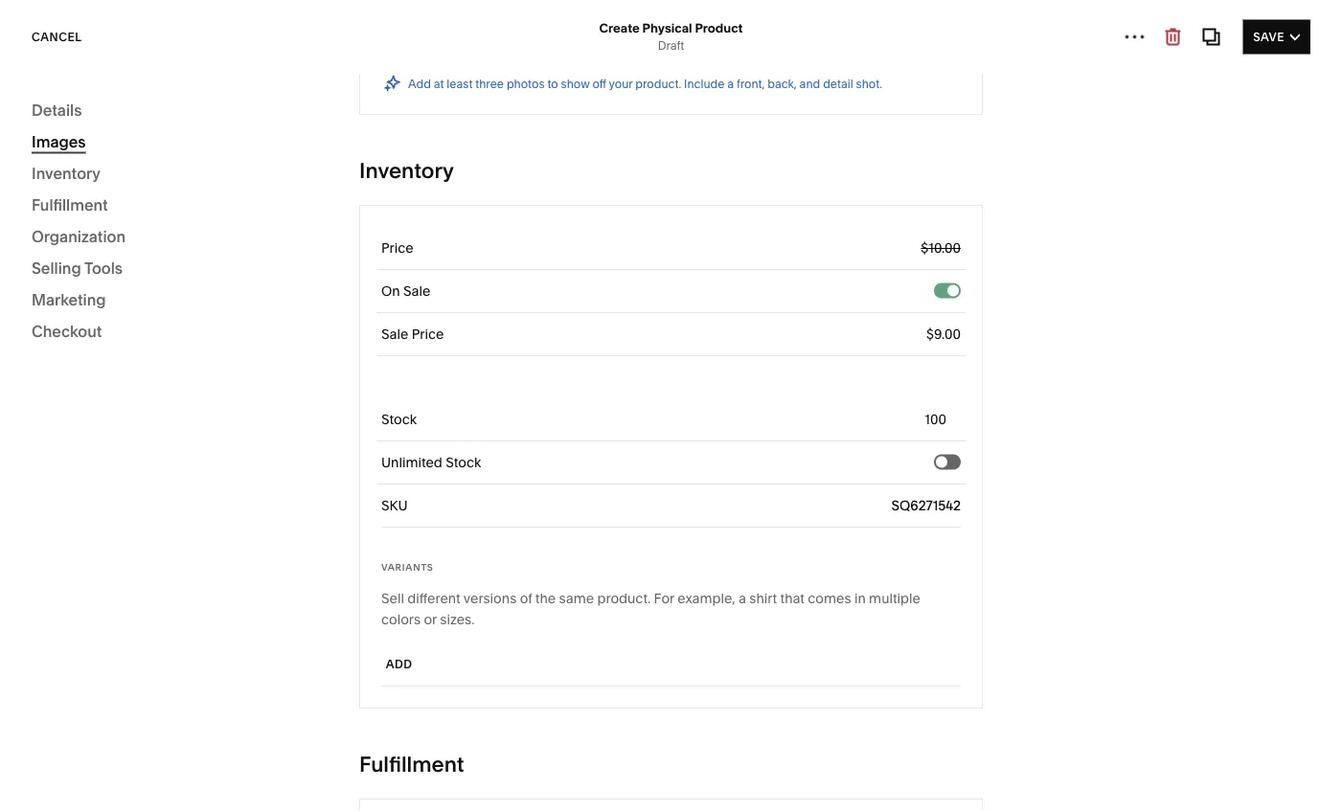 Task type: vqa. For each thing, say whether or not it's contained in the screenshot.
the right INVENTORY
yes



Task type: describe. For each thing, give the bounding box(es) containing it.
product
[[695, 20, 743, 35]]

tools
[[84, 259, 123, 277]]

colors
[[381, 612, 421, 628]]

0 horizontal spatial stock
[[381, 412, 417, 428]]

add images
[[633, 23, 710, 39]]

now
[[621, 777, 648, 794]]

Sale Price text field
[[602, 313, 961, 356]]

front,
[[737, 77, 765, 91]]

On Sale checkbox
[[948, 285, 959, 297]]

multiple
[[869, 591, 921, 607]]

back,
[[768, 77, 797, 91]]

product
[[157, 265, 208, 281]]

your left site.
[[790, 777, 818, 794]]

days.
[[526, 777, 559, 794]]

unlimited stock
[[381, 455, 481, 471]]

cancel button
[[32, 20, 82, 54]]

your trial ends in 14 days. upgrade now to get the most out of your site.
[[402, 777, 846, 794]]

save button
[[1243, 20, 1311, 54]]

your right off
[[609, 77, 633, 91]]

add for add at least three photos to show off your product. include a front, back, and detail shot.
[[408, 77, 431, 91]]

selling tools
[[32, 259, 123, 277]]

versions
[[464, 591, 517, 607]]

1 horizontal spatial inventory
[[359, 158, 454, 184]]

add button
[[386, 648, 413, 682]]

adding
[[92, 216, 144, 234]]

most
[[715, 777, 747, 794]]

cancel
[[32, 30, 82, 44]]

organization
[[32, 227, 126, 246]]

images
[[663, 23, 710, 39]]

unlimited
[[381, 455, 443, 471]]

product. inside the sell different versions of the same product. for example, a shirt that comes in multiple colors or sizes.
[[598, 591, 651, 607]]

start
[[227, 265, 255, 281]]

to right products
[[217, 216, 232, 234]]

of inside the sell different versions of the same product. for example, a shirt that comes in multiple colors or sizes.
[[520, 591, 532, 607]]

to left show
[[548, 77, 559, 91]]

categories button
[[0, 21, 135, 63]]

to left start
[[211, 265, 223, 281]]

your up start
[[235, 216, 267, 234]]

0 vertical spatial fulfillment
[[32, 196, 108, 214]]

1 vertical spatial stock
[[446, 455, 481, 471]]

in inside the sell different versions of the same product. for example, a shirt that comes in multiple colors or sizes.
[[855, 591, 866, 607]]

first
[[130, 265, 154, 281]]

create physical product draft
[[600, 20, 743, 53]]

or
[[424, 612, 437, 628]]

variants
[[381, 562, 434, 573]]

physical
[[643, 20, 693, 35]]

Stock number field
[[602, 399, 961, 441]]

save
[[1254, 30, 1285, 44]]

your
[[402, 777, 431, 794]]

upgrade
[[562, 777, 618, 794]]

show
[[561, 77, 590, 91]]

14
[[510, 777, 523, 794]]

that
[[781, 591, 805, 607]]

ends
[[461, 777, 492, 794]]

start adding products to your store create your first product to start selling.
[[54, 216, 303, 281]]

different
[[408, 591, 461, 607]]

1 vertical spatial of
[[774, 777, 787, 794]]

create inside "create physical product draft"
[[600, 20, 640, 35]]

to left get
[[651, 777, 664, 794]]

on sale
[[381, 283, 431, 300]]



Task type: locate. For each thing, give the bounding box(es) containing it.
sale price
[[381, 326, 444, 343]]

marketing
[[32, 290, 106, 309]]

example,
[[678, 591, 736, 607]]

start
[[54, 216, 89, 234]]

0 horizontal spatial in
[[495, 777, 507, 794]]

0 vertical spatial the
[[536, 591, 556, 607]]

your
[[609, 77, 633, 91], [235, 216, 267, 234], [99, 265, 127, 281], [790, 777, 818, 794]]

0 vertical spatial a
[[728, 77, 734, 91]]

details
[[32, 101, 82, 119]]

Search items… text field
[[63, 128, 343, 171]]

product. left "for"
[[598, 591, 651, 607]]

1 vertical spatial product.
[[598, 591, 651, 607]]

add down colors
[[386, 658, 413, 672]]

1 horizontal spatial stock
[[446, 455, 481, 471]]

stock right unlimited on the left bottom
[[446, 455, 481, 471]]

store
[[54, 237, 91, 255]]

draft
[[658, 39, 685, 53]]

product. down draft
[[636, 77, 682, 91]]

create
[[600, 20, 640, 35], [54, 265, 96, 281]]

add
[[633, 23, 660, 39], [408, 77, 431, 91], [386, 658, 413, 672]]

a left shirt
[[739, 591, 747, 607]]

add at least three photos to show off your product. include a front, back, and detail shot.
[[408, 77, 883, 91]]

three
[[476, 77, 504, 91]]

sale right on
[[404, 283, 431, 300]]

stock
[[381, 412, 417, 428], [446, 455, 481, 471]]

fulfillment
[[32, 196, 108, 214], [359, 752, 465, 778]]

sku
[[381, 498, 408, 514]]

create left physical
[[600, 20, 640, 35]]

for
[[654, 591, 675, 607]]

stock up unlimited on the left bottom
[[381, 412, 417, 428]]

sell
[[381, 591, 404, 607]]

shirt
[[750, 591, 778, 607]]

1 vertical spatial in
[[495, 777, 507, 794]]

of right out
[[774, 777, 787, 794]]

1 horizontal spatial the
[[691, 777, 712, 794]]

selling.
[[258, 265, 303, 281]]

a
[[728, 77, 734, 91], [739, 591, 747, 607]]

of right versions
[[520, 591, 532, 607]]

sell different versions of the same product. for example, a shirt that comes in multiple colors or sizes.
[[381, 591, 921, 628]]

product.
[[636, 77, 682, 91], [598, 591, 651, 607]]

least
[[447, 77, 473, 91]]

1 vertical spatial the
[[691, 777, 712, 794]]

price up on
[[381, 240, 414, 256]]

add left images
[[633, 23, 660, 39]]

2 vertical spatial add
[[386, 658, 413, 672]]

get
[[667, 777, 688, 794]]

0 horizontal spatial the
[[536, 591, 556, 607]]

the
[[536, 591, 556, 607], [691, 777, 712, 794]]

in left 14
[[495, 777, 507, 794]]

products
[[147, 216, 213, 234]]

to
[[548, 77, 559, 91], [217, 216, 232, 234], [211, 265, 223, 281], [651, 777, 664, 794]]

1 horizontal spatial fulfillment
[[359, 752, 465, 778]]

0 horizontal spatial fulfillment
[[32, 196, 108, 214]]

0 vertical spatial price
[[381, 240, 414, 256]]

photos
[[507, 77, 545, 91]]

1 vertical spatial fulfillment
[[359, 752, 465, 778]]

comes
[[808, 591, 852, 607]]

in right comes
[[855, 591, 866, 607]]

the left same in the bottom of the page
[[536, 591, 556, 607]]

price
[[381, 240, 414, 256], [412, 326, 444, 343]]

1 horizontal spatial in
[[855, 591, 866, 607]]

0 horizontal spatial a
[[728, 77, 734, 91]]

1 vertical spatial sale
[[381, 326, 409, 343]]

0 horizontal spatial create
[[54, 265, 96, 281]]

at
[[434, 77, 444, 91]]

1 vertical spatial create
[[54, 265, 96, 281]]

Price text field
[[602, 227, 961, 269]]

Add... field
[[418, 496, 961, 517]]

create inside start adding products to your store create your first product to start selling.
[[54, 265, 96, 281]]

your left first
[[99, 265, 127, 281]]

1 vertical spatial a
[[739, 591, 747, 607]]

a inside the sell different versions of the same product. for example, a shirt that comes in multiple colors or sizes.
[[739, 591, 747, 607]]

shot.
[[857, 77, 883, 91]]

0 horizontal spatial inventory
[[32, 164, 101, 183]]

inventory
[[359, 158, 454, 184], [32, 164, 101, 183]]

1 vertical spatial price
[[412, 326, 444, 343]]

checkout
[[32, 322, 102, 341]]

create down the store
[[54, 265, 96, 281]]

site.
[[821, 777, 846, 794]]

sale down on
[[381, 326, 409, 343]]

on
[[381, 283, 400, 300]]

of
[[520, 591, 532, 607], [774, 777, 787, 794]]

include
[[684, 77, 725, 91]]

the right get
[[691, 777, 712, 794]]

0 vertical spatial create
[[600, 20, 640, 35]]

selling
[[32, 259, 81, 277]]

categories
[[36, 35, 114, 49]]

in
[[855, 591, 866, 607], [495, 777, 507, 794]]

1 horizontal spatial create
[[600, 20, 640, 35]]

images
[[32, 132, 86, 151]]

the inside the sell different versions of the same product. for example, a shirt that comes in multiple colors or sizes.
[[536, 591, 556, 607]]

detail
[[824, 77, 854, 91]]

row group
[[0, 48, 380, 812]]

trial
[[434, 777, 458, 794]]

0 vertical spatial sale
[[404, 283, 431, 300]]

inventory down at
[[359, 158, 454, 184]]

sizes.
[[440, 612, 475, 628]]

all
[[32, 92, 59, 117]]

price down on sale
[[412, 326, 444, 343]]

0 vertical spatial of
[[520, 591, 532, 607]]

add for add images
[[633, 23, 660, 39]]

out
[[750, 777, 771, 794]]

tab list
[[1137, 26, 1225, 57]]

0 horizontal spatial of
[[520, 591, 532, 607]]

and
[[800, 77, 821, 91]]

inventory down images
[[32, 164, 101, 183]]

add left at
[[408, 77, 431, 91]]

Unlimited Stock checkbox
[[936, 457, 948, 468]]

a left "front,"
[[728, 77, 734, 91]]

0 vertical spatial add
[[633, 23, 660, 39]]

0 vertical spatial in
[[855, 591, 866, 607]]

0 vertical spatial product.
[[636, 77, 682, 91]]

off
[[593, 77, 607, 91]]

same
[[559, 591, 594, 607]]

1 horizontal spatial a
[[739, 591, 747, 607]]

1 vertical spatial add
[[408, 77, 431, 91]]

sale
[[404, 283, 431, 300], [381, 326, 409, 343]]

0 vertical spatial stock
[[381, 412, 417, 428]]

1 horizontal spatial of
[[774, 777, 787, 794]]



